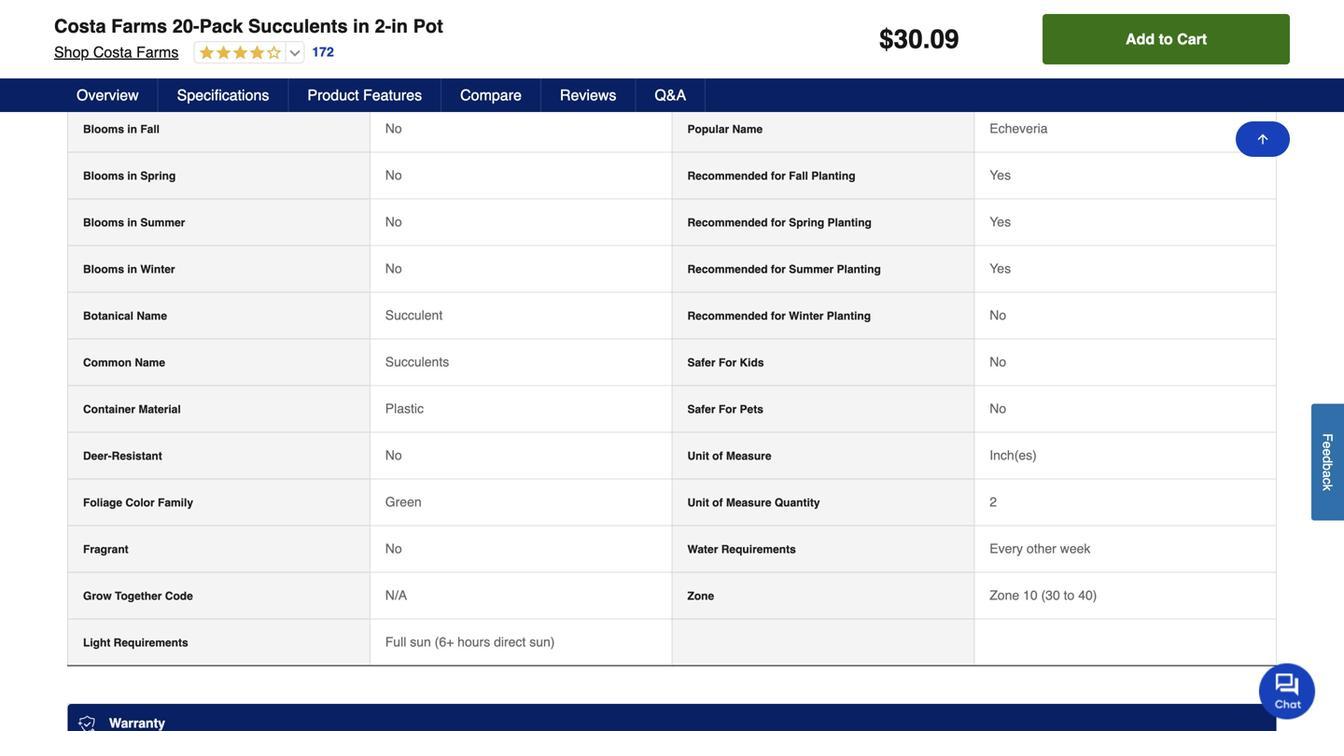Task type: describe. For each thing, give the bounding box(es) containing it.
requirements for water requirements
[[722, 543, 796, 556]]

winter for in
[[140, 263, 175, 276]]

planting for recommended for winter planting
[[827, 310, 871, 323]]

no flowers
[[385, 74, 447, 89]]

name for succulent
[[137, 310, 167, 323]]

n/a
[[385, 588, 407, 603]]

to inside button
[[1159, 30, 1173, 48]]

winter for for
[[789, 310, 824, 323]]

for for succulents
[[719, 356, 737, 370]]

measure for inch(es)
[[726, 450, 772, 463]]

type
[[767, 76, 792, 89]]

fragrant
[[83, 543, 129, 556]]

recommended for fall planting
[[688, 170, 856, 183]]

0 vertical spatial farms
[[111, 15, 167, 37]]

a
[[1321, 470, 1336, 478]]

costa farms 20-pack succulents in 2-in pot
[[54, 15, 443, 37]]

add to cart
[[1126, 30, 1207, 48]]

container material
[[83, 403, 181, 416]]

plant package type
[[688, 76, 792, 89]]

reviews button
[[542, 78, 636, 112]]

pack
[[199, 15, 243, 37]]

yes for recommended for spring planting
[[990, 215, 1011, 229]]

add
[[1126, 30, 1155, 48]]

inch(es)
[[990, 448, 1037, 463]]

family for no flowers
[[153, 76, 189, 89]]

(30
[[1042, 588, 1061, 603]]

succulent
[[385, 308, 443, 323]]

popular name
[[688, 123, 763, 136]]

package
[[718, 76, 764, 89]]

in up no flowers
[[391, 15, 408, 37]]

flowers
[[406, 74, 447, 89]]

yes for recommended for summer planting
[[990, 261, 1011, 276]]

for for winter
[[771, 310, 786, 323]]

for for summer
[[771, 263, 786, 276]]

in for fall
[[127, 123, 137, 136]]

30
[[894, 24, 923, 54]]

chat invite button image
[[1260, 662, 1317, 719]]

recommended for recommended for summer planting
[[688, 263, 768, 276]]

1 vertical spatial costa
[[93, 43, 132, 61]]

echeveria
[[990, 121, 1048, 136]]

blooms for blooms in fall
[[83, 123, 124, 136]]

deer-resistant
[[83, 450, 162, 463]]

in for spring
[[127, 170, 137, 183]]

zone 10 (30 to 40)
[[990, 588, 1098, 603]]

blooms for blooms in summer
[[83, 216, 124, 229]]

light requirements
[[83, 637, 188, 650]]

pack
[[1033, 28, 1061, 43]]

1 horizontal spatial pot
[[990, 74, 1010, 89]]

resistant
[[112, 450, 162, 463]]

common name
[[83, 356, 165, 370]]

zone for zone
[[688, 590, 714, 603]]

summer for in
[[140, 216, 185, 229]]

blooms in winter
[[83, 263, 175, 276]]

features
[[363, 86, 422, 104]]

foliage color family
[[83, 496, 193, 510]]

name for succulents
[[135, 356, 165, 370]]

pets
[[740, 403, 764, 416]]

2-
[[375, 15, 391, 37]]

week
[[1060, 541, 1091, 556]]

unit for green
[[688, 496, 709, 510]]

(6+
[[435, 635, 454, 650]]

water requirements
[[688, 543, 796, 556]]

20-
[[172, 15, 199, 37]]

attracts
[[83, 30, 125, 43]]

recommended for recommended for fall planting
[[688, 170, 768, 183]]

common
[[83, 356, 132, 370]]

deer-
[[83, 450, 112, 463]]

f e e d b a c k button
[[1312, 404, 1345, 520]]

popular
[[688, 123, 729, 136]]

code
[[165, 590, 193, 603]]

foliage
[[83, 496, 122, 510]]

1 vertical spatial to
[[1064, 588, 1075, 603]]

in for summer
[[127, 216, 137, 229]]

summer for for
[[789, 263, 834, 276]]

material
[[139, 403, 181, 416]]

planting for recommended for fall planting
[[812, 170, 856, 183]]

recommended for spring planting
[[688, 216, 872, 229]]

0 vertical spatial costa
[[54, 15, 106, 37]]

planting for recommended for spring planting
[[828, 216, 872, 229]]

10
[[1023, 588, 1038, 603]]

09
[[930, 24, 960, 54]]

add to cart button
[[1043, 14, 1290, 64]]

q&a button
[[636, 78, 706, 112]]

0 vertical spatial name
[[733, 123, 763, 136]]

compare
[[460, 86, 522, 104]]

for for spring
[[771, 216, 786, 229]]

planting for recommended for summer planting
[[837, 263, 881, 276]]

1 vertical spatial farms
[[136, 43, 179, 61]]

plant
[[688, 76, 715, 89]]

arrow up image
[[1256, 132, 1271, 147]]

compare button
[[442, 78, 542, 112]]

c
[[1321, 478, 1336, 484]]

sun)
[[530, 635, 555, 650]]

bloom color family
[[83, 76, 189, 89]]

unit for no
[[688, 450, 709, 463]]

0 vertical spatial succulents
[[248, 15, 348, 37]]

variety
[[990, 28, 1030, 43]]

kids
[[740, 356, 764, 370]]

grow
[[83, 590, 112, 603]]

recommended for winter planting
[[688, 310, 871, 323]]

color for green
[[125, 496, 155, 510]]

safer for plastic
[[688, 403, 716, 416]]

recommended for summer planting
[[688, 263, 881, 276]]

blooms in summer
[[83, 216, 185, 229]]

40)
[[1079, 588, 1098, 603]]

botanical
[[83, 310, 134, 323]]

recommended for recommended for winter planting
[[688, 310, 768, 323]]

grow together code
[[83, 590, 193, 603]]

plastic
[[385, 401, 424, 416]]

zone for zone 10 (30 to 40)
[[990, 588, 1020, 603]]

water
[[688, 543, 718, 556]]

quantity
[[775, 496, 820, 510]]

specifications
[[177, 86, 269, 104]]

blooms for blooms in winter
[[83, 263, 124, 276]]

reviews
[[560, 86, 617, 104]]

$
[[880, 24, 894, 54]]

blooms in fall
[[83, 123, 160, 136]]



Task type: vqa. For each thing, say whether or not it's contained in the screenshot.
topmost Pot
yes



Task type: locate. For each thing, give the bounding box(es) containing it.
f
[[1321, 433, 1336, 441]]

1 horizontal spatial requirements
[[722, 543, 796, 556]]

for
[[719, 356, 737, 370], [719, 403, 737, 416]]

recommended down the recommended for fall planting
[[688, 216, 768, 229]]

1 vertical spatial unit
[[688, 496, 709, 510]]

for up recommended for summer planting
[[771, 216, 786, 229]]

of
[[713, 450, 723, 463], [713, 496, 723, 510]]

summer down blooms in spring
[[140, 216, 185, 229]]

recommended for recommended for spring planting
[[688, 216, 768, 229]]

1 measure from the top
[[726, 450, 772, 463]]

2 for from the top
[[771, 216, 786, 229]]

product features button
[[289, 78, 442, 112]]

farms down the pollinators
[[136, 43, 179, 61]]

in down blooms in summer
[[127, 263, 137, 276]]

k
[[1321, 484, 1336, 491]]

succulents up 172
[[248, 15, 348, 37]]

shop
[[54, 43, 89, 61]]

product features
[[308, 86, 422, 104]]

unit up the water
[[688, 496, 709, 510]]

1 horizontal spatial fall
[[789, 170, 808, 183]]

1 vertical spatial color
[[125, 496, 155, 510]]

0 vertical spatial for
[[719, 356, 737, 370]]

1 for from the top
[[719, 356, 737, 370]]

q&a
[[655, 86, 686, 104]]

shop costa farms
[[54, 43, 179, 61]]

d
[[1321, 456, 1336, 463]]

0 vertical spatial winter
[[140, 263, 175, 276]]

0 vertical spatial family
[[153, 76, 189, 89]]

for up recommended for winter planting
[[771, 263, 786, 276]]

pot right 2- on the left top of the page
[[413, 15, 443, 37]]

1 horizontal spatial zone
[[990, 588, 1020, 603]]

winter down recommended for summer planting
[[789, 310, 824, 323]]

1 recommended from the top
[[688, 170, 768, 183]]

planting up recommended for spring planting
[[812, 170, 856, 183]]

0 vertical spatial unit
[[688, 450, 709, 463]]

unit down the safer for pets
[[688, 450, 709, 463]]

1 vertical spatial summer
[[789, 263, 834, 276]]

1 vertical spatial requirements
[[114, 637, 188, 650]]

sun
[[410, 635, 431, 650]]

of for inch(es)
[[713, 450, 723, 463]]

in for winter
[[127, 263, 137, 276]]

1 e from the top
[[1321, 441, 1336, 449]]

in down 'overview' button
[[127, 123, 137, 136]]

f e e d b a c k
[[1321, 433, 1336, 491]]

to left 40)
[[1064, 588, 1075, 603]]

in left 2- on the left top of the page
[[353, 15, 370, 37]]

4 recommended from the top
[[688, 310, 768, 323]]

2 yes from the top
[[990, 215, 1011, 229]]

specifications button
[[158, 78, 289, 112]]

color right bloom
[[121, 76, 150, 89]]

1 unit from the top
[[688, 450, 709, 463]]

in
[[353, 15, 370, 37], [391, 15, 408, 37], [127, 123, 137, 136], [127, 170, 137, 183], [127, 216, 137, 229], [127, 263, 137, 276]]

together
[[115, 590, 162, 603]]

2 of from the top
[[713, 496, 723, 510]]

4 blooms from the top
[[83, 263, 124, 276]]

spring up blooms in summer
[[140, 170, 176, 183]]

unit
[[688, 450, 709, 463], [688, 496, 709, 510]]

b
[[1321, 463, 1336, 470]]

for down recommended for summer planting
[[771, 310, 786, 323]]

fall for for
[[789, 170, 808, 183]]

1 horizontal spatial succulents
[[385, 355, 449, 370]]

in up blooms in summer
[[127, 170, 137, 183]]

summer
[[140, 216, 185, 229], [789, 263, 834, 276]]

zone left 10
[[990, 588, 1020, 603]]

name right common
[[135, 356, 165, 370]]

2 vertical spatial name
[[135, 356, 165, 370]]

1 vertical spatial measure
[[726, 496, 772, 510]]

1 vertical spatial winter
[[789, 310, 824, 323]]

0 horizontal spatial succulents
[[248, 15, 348, 37]]

variety pack
[[990, 28, 1061, 43]]

for up recommended for spring planting
[[771, 170, 786, 183]]

0 vertical spatial color
[[121, 76, 150, 89]]

full sun (6+ hours direct sun)
[[385, 635, 555, 650]]

measure up water requirements
[[726, 496, 772, 510]]

0 vertical spatial to
[[1159, 30, 1173, 48]]

blooms
[[83, 123, 124, 136], [83, 170, 124, 183], [83, 216, 124, 229], [83, 263, 124, 276]]

farms up shop costa farms
[[111, 15, 167, 37]]

1 vertical spatial yes
[[990, 215, 1011, 229]]

pollinators
[[129, 30, 186, 43]]

0 horizontal spatial requirements
[[114, 637, 188, 650]]

spring for for
[[789, 216, 825, 229]]

1 yes from the top
[[990, 168, 1011, 183]]

safer for succulents
[[688, 356, 716, 370]]

0 vertical spatial safer
[[688, 356, 716, 370]]

name right botanical
[[137, 310, 167, 323]]

0 horizontal spatial fall
[[140, 123, 160, 136]]

3 yes from the top
[[990, 261, 1011, 276]]

blooms up botanical
[[83, 263, 124, 276]]

requirements down together
[[114, 637, 188, 650]]

farms
[[111, 15, 167, 37], [136, 43, 179, 61]]

0 vertical spatial requirements
[[722, 543, 796, 556]]

costa down attracts
[[93, 43, 132, 61]]

fall down bloom color family
[[140, 123, 160, 136]]

unit of measure quantity
[[688, 496, 820, 510]]

to right add
[[1159, 30, 1173, 48]]

1 vertical spatial succulents
[[385, 355, 449, 370]]

spring for in
[[140, 170, 176, 183]]

blooms up blooms in winter
[[83, 216, 124, 229]]

2 blooms from the top
[[83, 170, 124, 183]]

2 vertical spatial yes
[[990, 261, 1011, 276]]

0 vertical spatial summer
[[140, 216, 185, 229]]

1 vertical spatial fall
[[789, 170, 808, 183]]

botanical name
[[83, 310, 167, 323]]

1 vertical spatial spring
[[789, 216, 825, 229]]

direct
[[494, 635, 526, 650]]

product
[[308, 86, 359, 104]]

of down unit of measure
[[713, 496, 723, 510]]

planting
[[812, 170, 856, 183], [828, 216, 872, 229], [837, 263, 881, 276], [827, 310, 871, 323]]

color right foliage
[[125, 496, 155, 510]]

unit of measure
[[688, 450, 772, 463]]

0 vertical spatial yes
[[990, 168, 1011, 183]]

2 measure from the top
[[726, 496, 772, 510]]

172
[[312, 45, 334, 59]]

in down blooms in spring
[[127, 216, 137, 229]]

3 for from the top
[[771, 263, 786, 276]]

measure down pets
[[726, 450, 772, 463]]

full
[[385, 635, 406, 650]]

overview button
[[58, 78, 158, 112]]

planting up recommended for summer planting
[[828, 216, 872, 229]]

costa
[[54, 15, 106, 37], [93, 43, 132, 61]]

light
[[83, 637, 110, 650]]

planting down recommended for spring planting
[[837, 263, 881, 276]]

0 horizontal spatial pot
[[413, 15, 443, 37]]

0 horizontal spatial summer
[[140, 216, 185, 229]]

for for plastic
[[719, 403, 737, 416]]

e up b
[[1321, 449, 1336, 456]]

3 recommended from the top
[[688, 263, 768, 276]]

other
[[1027, 541, 1057, 556]]

2 e from the top
[[1321, 449, 1336, 456]]

attracts pollinators
[[83, 30, 186, 43]]

1 vertical spatial safer
[[688, 403, 716, 416]]

zone down the water
[[688, 590, 714, 603]]

1 horizontal spatial summer
[[789, 263, 834, 276]]

recommended up safer for kids
[[688, 310, 768, 323]]

spring up recommended for summer planting
[[789, 216, 825, 229]]

container
[[83, 403, 135, 416]]

name right popular
[[733, 123, 763, 136]]

for
[[771, 170, 786, 183], [771, 216, 786, 229], [771, 263, 786, 276], [771, 310, 786, 323]]

0 vertical spatial fall
[[140, 123, 160, 136]]

4 for from the top
[[771, 310, 786, 323]]

blooms down blooms in fall
[[83, 170, 124, 183]]

requirements
[[722, 543, 796, 556], [114, 637, 188, 650]]

1 vertical spatial name
[[137, 310, 167, 323]]

of down the safer for pets
[[713, 450, 723, 463]]

safer left pets
[[688, 403, 716, 416]]

fall for in
[[140, 123, 160, 136]]

0 vertical spatial spring
[[140, 170, 176, 183]]

1 horizontal spatial to
[[1159, 30, 1173, 48]]

every other week
[[990, 541, 1091, 556]]

name
[[733, 123, 763, 136], [137, 310, 167, 323], [135, 356, 165, 370]]

for for fall
[[771, 170, 786, 183]]

0 vertical spatial measure
[[726, 450, 772, 463]]

of for 2
[[713, 496, 723, 510]]

recommended down popular name on the top right of the page
[[688, 170, 768, 183]]

green
[[385, 495, 422, 510]]

recommended up recommended for winter planting
[[688, 263, 768, 276]]

safer left kids
[[688, 356, 716, 370]]

for left kids
[[719, 356, 737, 370]]

winter
[[140, 263, 175, 276], [789, 310, 824, 323]]

1 safer from the top
[[688, 356, 716, 370]]

overview
[[77, 86, 139, 104]]

0 vertical spatial pot
[[413, 15, 443, 37]]

succulents
[[248, 15, 348, 37], [385, 355, 449, 370]]

2 unit from the top
[[688, 496, 709, 510]]

family down the pollinators
[[153, 76, 189, 89]]

1 vertical spatial family
[[158, 496, 193, 510]]

2 recommended from the top
[[688, 216, 768, 229]]

fall
[[140, 123, 160, 136], [789, 170, 808, 183]]

color
[[121, 76, 150, 89], [125, 496, 155, 510]]

hours
[[458, 635, 490, 650]]

measure for 2
[[726, 496, 772, 510]]

0 horizontal spatial winter
[[140, 263, 175, 276]]

1 blooms from the top
[[83, 123, 124, 136]]

blooms for blooms in spring
[[83, 170, 124, 183]]

family for green
[[158, 496, 193, 510]]

measure
[[726, 450, 772, 463], [726, 496, 772, 510]]

winter down blooms in summer
[[140, 263, 175, 276]]

2 for from the top
[[719, 403, 737, 416]]

safer for kids
[[688, 356, 764, 370]]

planting down recommended for summer planting
[[827, 310, 871, 323]]

0 horizontal spatial to
[[1064, 588, 1075, 603]]

requirements for light requirements
[[114, 637, 188, 650]]

for left pets
[[719, 403, 737, 416]]

family down the "resistant"
[[158, 496, 193, 510]]

1 vertical spatial for
[[719, 403, 737, 416]]

1 for from the top
[[771, 170, 786, 183]]

2 safer from the top
[[688, 403, 716, 416]]

pot
[[413, 15, 443, 37], [990, 74, 1010, 89]]

fall up recommended for spring planting
[[789, 170, 808, 183]]

family
[[153, 76, 189, 89], [158, 496, 193, 510]]

0 horizontal spatial spring
[[140, 170, 176, 183]]

requirements down 'unit of measure quantity'
[[722, 543, 796, 556]]

color for no flowers
[[121, 76, 150, 89]]

succulents down 'succulent'
[[385, 355, 449, 370]]

1 horizontal spatial winter
[[789, 310, 824, 323]]

safer for pets
[[688, 403, 764, 416]]

0 vertical spatial of
[[713, 450, 723, 463]]

costa up "shop"
[[54, 15, 106, 37]]

3.9 stars image
[[195, 45, 281, 62]]

$ 30 . 09
[[880, 24, 960, 54]]

0 horizontal spatial zone
[[688, 590, 714, 603]]

e up d
[[1321, 441, 1336, 449]]

.
[[923, 24, 930, 54]]

1 vertical spatial pot
[[990, 74, 1010, 89]]

blooms down 'overview' button
[[83, 123, 124, 136]]

pot down variety
[[990, 74, 1010, 89]]

3 blooms from the top
[[83, 216, 124, 229]]

1 of from the top
[[713, 450, 723, 463]]

cart
[[1178, 30, 1207, 48]]

yes for recommended for fall planting
[[990, 168, 1011, 183]]

warranty
[[109, 716, 165, 731]]

bloom
[[83, 76, 118, 89]]

1 vertical spatial of
[[713, 496, 723, 510]]

summer down recommended for spring planting
[[789, 263, 834, 276]]

1 horizontal spatial spring
[[789, 216, 825, 229]]



